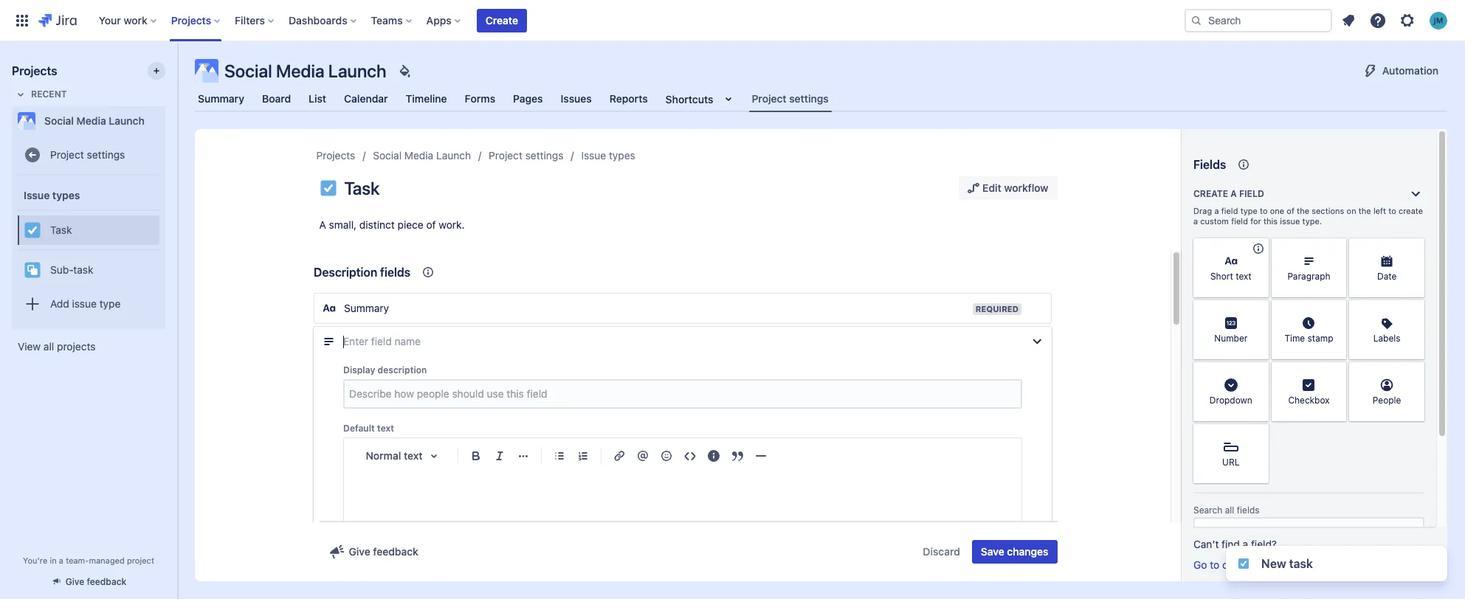 Task type: vqa. For each thing, say whether or not it's contained in the screenshot.
'ANALYTICS' button
no



Task type: locate. For each thing, give the bounding box(es) containing it.
0 vertical spatial issue
[[1280, 216, 1300, 226]]

1 horizontal spatial types
[[609, 149, 635, 162]]

task up add issue type
[[73, 263, 93, 276]]

apps
[[426, 14, 452, 26]]

more information about the context fields image
[[419, 263, 437, 281]]

board link
[[259, 86, 294, 112]]

issue type icon image
[[319, 179, 337, 197]]

summary down description fields
[[344, 302, 389, 314]]

jira image
[[38, 11, 77, 29], [38, 11, 77, 29]]

text for short text
[[1236, 271, 1252, 282]]

1 vertical spatial launch
[[109, 114, 145, 127]]

1 horizontal spatial issue
[[581, 149, 606, 162]]

teams
[[371, 14, 403, 26]]

emoji image
[[658, 447, 675, 465]]

launch up calendar
[[328, 61, 387, 81]]

notifications image
[[1340, 11, 1357, 29]]

custom down can't find a field?
[[1222, 559, 1258, 571]]

summary left 'board'
[[198, 92, 244, 105]]

projects inside dropdown button
[[171, 14, 211, 26]]

0 vertical spatial issue types
[[581, 149, 635, 162]]

types inside 'link'
[[609, 149, 635, 162]]

issue inside group
[[24, 189, 50, 201]]

projects right "work"
[[171, 14, 211, 26]]

1 vertical spatial issue
[[72, 297, 97, 310]]

to up this
[[1260, 206, 1268, 216]]

a small, distinct piece of work.
[[319, 218, 465, 231]]

launch left add to starred image
[[109, 114, 145, 127]]

1 vertical spatial task
[[1289, 557, 1313, 571]]

1 horizontal spatial of
[[1287, 206, 1295, 216]]

tab list
[[186, 86, 1456, 112]]

automation image
[[1362, 62, 1379, 80]]

2 vertical spatial fields
[[1260, 559, 1286, 571]]

Display description field
[[345, 381, 1021, 407]]

the right on
[[1359, 206, 1371, 216]]

reports
[[609, 92, 648, 105]]

1 horizontal spatial projects
[[171, 14, 211, 26]]

of right one
[[1287, 206, 1295, 216]]

0 horizontal spatial social media launch link
[[12, 106, 159, 136]]

social media launch down timeline link
[[373, 149, 471, 162]]

type down sub-task link
[[99, 297, 121, 310]]

1 vertical spatial types
[[52, 189, 80, 201]]

create
[[486, 14, 518, 26], [1193, 188, 1228, 199]]

1 vertical spatial media
[[76, 114, 106, 127]]

0 horizontal spatial give feedback
[[65, 576, 126, 588]]

field
[[1239, 188, 1264, 199], [1221, 206, 1238, 216], [1231, 216, 1248, 226]]

0 vertical spatial social media launch link
[[12, 106, 159, 136]]

project down recent on the left
[[50, 148, 84, 161]]

apps button
[[422, 8, 466, 32]]

1 horizontal spatial all
[[1225, 505, 1234, 516]]

save changes button
[[972, 540, 1057, 564]]

text for normal text
[[404, 449, 423, 462]]

1 vertical spatial give feedback
[[65, 576, 126, 588]]

field up for
[[1239, 188, 1264, 199]]

1 vertical spatial issue types
[[24, 189, 80, 201]]

1 horizontal spatial the
[[1359, 206, 1371, 216]]

create right apps popup button
[[486, 14, 518, 26]]

2 horizontal spatial settings
[[789, 92, 829, 105]]

custom down the drag
[[1200, 216, 1229, 226]]

text inside popup button
[[404, 449, 423, 462]]

fields left more information about the context fields image
[[380, 266, 410, 279]]

task for new task
[[1289, 557, 1313, 571]]

dashboards
[[289, 14, 347, 26]]

a right the drag
[[1214, 206, 1219, 216]]

more information image down stamp
[[1327, 364, 1345, 382]]

1 vertical spatial field
[[1221, 206, 1238, 216]]

stamp
[[1308, 333, 1333, 344]]

all
[[43, 340, 54, 353], [1225, 505, 1234, 516]]

types
[[609, 149, 635, 162], [52, 189, 80, 201]]

type inside drag a field type to one of the sections on the left to create a custom field for this issue type.
[[1240, 206, 1258, 216]]

group containing issue types
[[18, 176, 159, 328]]

1 vertical spatial give
[[65, 576, 84, 588]]

issue types
[[581, 149, 635, 162], [24, 189, 80, 201]]

0 horizontal spatial task
[[73, 263, 93, 276]]

task right new
[[1289, 557, 1313, 571]]

issue for group containing issue types
[[24, 189, 50, 201]]

issue
[[1280, 216, 1300, 226], [72, 297, 97, 310]]

text right default
[[377, 423, 394, 434]]

all right search
[[1225, 505, 1234, 516]]

projects link
[[316, 147, 355, 165]]

social media launch link
[[12, 106, 159, 136], [373, 147, 471, 165]]

0 vertical spatial fields
[[380, 266, 410, 279]]

feedback for the bottom give feedback button
[[87, 576, 126, 588]]

type up for
[[1240, 206, 1258, 216]]

1 vertical spatial social
[[44, 114, 74, 127]]

left
[[1373, 206, 1386, 216]]

a down the drag
[[1193, 216, 1198, 226]]

to right the go
[[1210, 559, 1219, 571]]

code snippet image
[[681, 447, 699, 465]]

0 horizontal spatial project settings
[[50, 148, 125, 161]]

issue down one
[[1280, 216, 1300, 226]]

1 vertical spatial social media launch link
[[373, 147, 471, 165]]

0 vertical spatial give feedback button
[[319, 540, 427, 564]]

numbered list ⌘⇧7 image
[[574, 447, 592, 465]]

issue types up task 'group'
[[24, 189, 80, 201]]

social
[[224, 61, 272, 81], [44, 114, 74, 127], [373, 149, 402, 162]]

0 horizontal spatial to
[[1210, 559, 1219, 571]]

social media launch link down timeline link
[[373, 147, 471, 165]]

task up sub-
[[50, 223, 72, 236]]

default text
[[343, 423, 394, 434]]

projects up recent on the left
[[12, 64, 57, 77]]

2 horizontal spatial projects
[[316, 149, 355, 162]]

field left for
[[1231, 216, 1248, 226]]

type inside button
[[99, 297, 121, 310]]

0 horizontal spatial type
[[99, 297, 121, 310]]

0 vertical spatial task
[[73, 263, 93, 276]]

types down reports link
[[609, 149, 635, 162]]

search all fields
[[1193, 505, 1260, 516]]

field?
[[1251, 538, 1277, 551]]

2 horizontal spatial fields
[[1260, 559, 1286, 571]]

0 horizontal spatial social
[[44, 114, 74, 127]]

drag
[[1193, 206, 1212, 216]]

checkbox
[[1288, 395, 1330, 406]]

2 vertical spatial projects
[[316, 149, 355, 162]]

issue
[[581, 149, 606, 162], [24, 189, 50, 201]]

social down recent on the left
[[44, 114, 74, 127]]

to right left
[[1389, 206, 1396, 216]]

1 vertical spatial all
[[1225, 505, 1234, 516]]

shortcuts button
[[663, 86, 740, 112]]

feedback
[[373, 545, 418, 558], [87, 576, 126, 588]]

social up 'summary' link
[[224, 61, 272, 81]]

shortcuts
[[666, 93, 713, 105]]

1 horizontal spatial feedback
[[373, 545, 418, 558]]

1 vertical spatial custom
[[1222, 559, 1258, 571]]

all right 'view' in the left of the page
[[43, 340, 54, 353]]

launch down forms link
[[436, 149, 471, 162]]

edit workflow button
[[959, 176, 1057, 200]]

0 vertical spatial summary
[[198, 92, 244, 105]]

1 horizontal spatial task
[[1289, 557, 1313, 571]]

0 vertical spatial launch
[[328, 61, 387, 81]]

0 vertical spatial types
[[609, 149, 635, 162]]

task inside group
[[73, 263, 93, 276]]

1 vertical spatial text
[[377, 423, 394, 434]]

small,
[[329, 218, 357, 231]]

add issue type image
[[24, 295, 41, 313]]

forms link
[[462, 86, 498, 112]]

task inside button
[[1289, 557, 1313, 571]]

go
[[1193, 559, 1207, 571]]

date
[[1377, 271, 1397, 282]]

more information image
[[1249, 240, 1267, 258], [1249, 364, 1267, 382], [1327, 364, 1345, 382]]

fields left this link will be opened in a new tab icon
[[1260, 559, 1286, 571]]

1 vertical spatial task
[[50, 223, 72, 236]]

0 horizontal spatial types
[[52, 189, 80, 201]]

social right the projects link on the left top
[[373, 149, 402, 162]]

1 vertical spatial feedback
[[87, 576, 126, 588]]

issue up task 'group'
[[24, 189, 50, 201]]

view
[[18, 340, 41, 353]]

a right in
[[59, 556, 63, 565]]

new task button
[[1226, 546, 1447, 582]]

group
[[18, 176, 159, 328]]

0 horizontal spatial launch
[[109, 114, 145, 127]]

0 vertical spatial create
[[486, 14, 518, 26]]

task right issue type icon
[[344, 178, 379, 199]]

1 horizontal spatial issue
[[1280, 216, 1300, 226]]

0 horizontal spatial text
[[377, 423, 394, 434]]

1 horizontal spatial settings
[[525, 149, 564, 162]]

0 horizontal spatial issue
[[24, 189, 50, 201]]

0 horizontal spatial settings
[[87, 148, 125, 161]]

2 horizontal spatial project settings
[[752, 92, 829, 105]]

create for create
[[486, 14, 518, 26]]

project settings link down recent on the left
[[18, 140, 159, 170]]

text right short
[[1236, 271, 1252, 282]]

more information about the fields image
[[1235, 156, 1253, 173]]

project right 'shortcuts' popup button
[[752, 92, 787, 105]]

recent
[[31, 89, 67, 100]]

banner
[[0, 0, 1465, 41]]

all for view
[[43, 340, 54, 353]]

launch
[[328, 61, 387, 81], [109, 114, 145, 127], [436, 149, 471, 162]]

discard button
[[914, 540, 969, 564]]

issue inside button
[[72, 297, 97, 310]]

display
[[343, 365, 375, 376]]

create up the drag
[[1193, 188, 1228, 199]]

give feedback button
[[319, 540, 427, 564], [42, 570, 135, 594]]

on
[[1347, 206, 1356, 216]]

the up type. on the right top
[[1297, 206, 1309, 216]]

more information image for people
[[1405, 364, 1423, 382]]

task inside 'group'
[[50, 223, 72, 236]]

0 horizontal spatial give feedback button
[[42, 570, 135, 594]]

add
[[50, 297, 69, 310]]

fields up can't find a field?
[[1237, 505, 1260, 516]]

2 horizontal spatial media
[[404, 149, 433, 162]]

collapse recent projects image
[[12, 86, 30, 103]]

can't find a field?
[[1193, 538, 1277, 551]]

your
[[99, 14, 121, 26]]

custom inside go to custom fields link
[[1222, 559, 1258, 571]]

project settings link down pages 'link'
[[489, 147, 564, 165]]

task
[[344, 178, 379, 199], [50, 223, 72, 236]]

0 vertical spatial type
[[1240, 206, 1258, 216]]

field down create a field
[[1221, 206, 1238, 216]]

text for default text
[[377, 423, 394, 434]]

more information image for paragraph
[[1327, 240, 1345, 258]]

timeline link
[[403, 86, 450, 112]]

create inside button
[[486, 14, 518, 26]]

more information image
[[1327, 240, 1345, 258], [1405, 240, 1423, 258], [1249, 302, 1267, 320], [1405, 302, 1423, 320], [1405, 364, 1423, 382]]

more information image for number
[[1249, 302, 1267, 320]]

issue types down reports link
[[581, 149, 635, 162]]

0 horizontal spatial the
[[1297, 206, 1309, 216]]

media
[[276, 61, 324, 81], [76, 114, 106, 127], [404, 149, 433, 162]]

text right normal
[[404, 449, 423, 462]]

1 horizontal spatial task
[[344, 178, 379, 199]]

1 horizontal spatial summary
[[344, 302, 389, 314]]

0 vertical spatial projects
[[171, 14, 211, 26]]

issue down issues link
[[581, 149, 606, 162]]

1 horizontal spatial type
[[1240, 206, 1258, 216]]

of inside drag a field type to one of the sections on the left to create a custom field for this issue type.
[[1287, 206, 1295, 216]]

2 vertical spatial social
[[373, 149, 402, 162]]

more information image for dropdown
[[1249, 364, 1267, 382]]

calendar link
[[341, 86, 391, 112]]

issue inside issue types 'link'
[[581, 149, 606, 162]]

0 vertical spatial social media launch
[[224, 61, 387, 81]]

info panel image
[[705, 447, 723, 465]]

social media launch down recent on the left
[[44, 114, 145, 127]]

new task
[[1261, 557, 1313, 571]]

task group
[[18, 210, 159, 249]]

divider image
[[752, 447, 770, 465]]

1 horizontal spatial create
[[1193, 188, 1228, 199]]

search
[[1193, 505, 1222, 516]]

pages
[[513, 92, 543, 105]]

projects
[[171, 14, 211, 26], [12, 64, 57, 77], [316, 149, 355, 162]]

add issue type
[[50, 297, 121, 310]]

all inside view all projects link
[[43, 340, 54, 353]]

1 vertical spatial type
[[99, 297, 121, 310]]

types up task 'group'
[[52, 189, 80, 201]]

create project image
[[151, 65, 162, 77]]

normal text button
[[359, 440, 452, 472]]

issue inside drag a field type to one of the sections on the left to create a custom field for this issue type.
[[1280, 216, 1300, 226]]

field for drag
[[1221, 206, 1238, 216]]

0 vertical spatial issue
[[581, 149, 606, 162]]

projects up issue type icon
[[316, 149, 355, 162]]

0 vertical spatial give feedback
[[349, 545, 418, 558]]

0 horizontal spatial create
[[486, 14, 518, 26]]

a
[[1231, 188, 1237, 199], [1214, 206, 1219, 216], [1193, 216, 1198, 226], [1243, 538, 1248, 551], [59, 556, 63, 565]]

banner containing your work
[[0, 0, 1465, 41]]

0 horizontal spatial issue
[[72, 297, 97, 310]]

0 vertical spatial feedback
[[373, 545, 418, 558]]

in
[[50, 556, 57, 565]]

a right find
[[1243, 538, 1248, 551]]

2 horizontal spatial launch
[[436, 149, 471, 162]]

can't
[[1193, 538, 1219, 551]]

custom
[[1200, 216, 1229, 226], [1222, 559, 1258, 571]]

2 vertical spatial social media launch
[[373, 149, 471, 162]]

issue right add
[[72, 297, 97, 310]]

1 vertical spatial create
[[1193, 188, 1228, 199]]

0 vertical spatial custom
[[1200, 216, 1229, 226]]

project down pages 'link'
[[489, 149, 523, 162]]

1 vertical spatial projects
[[12, 64, 57, 77]]

distinct
[[359, 218, 395, 231]]

1 vertical spatial fields
[[1237, 505, 1260, 516]]

social media launch link down recent on the left
[[12, 106, 159, 136]]

sidebar navigation image
[[161, 59, 193, 89]]

1 horizontal spatial project settings link
[[489, 147, 564, 165]]

filters button
[[230, 8, 280, 32]]

social media launch
[[224, 61, 387, 81], [44, 114, 145, 127], [373, 149, 471, 162]]

0 vertical spatial all
[[43, 340, 54, 353]]

0 horizontal spatial feedback
[[87, 576, 126, 588]]

0 horizontal spatial of
[[426, 218, 436, 231]]

more information image up dropdown
[[1249, 364, 1267, 382]]

of right the piece at top left
[[426, 218, 436, 231]]

more information image down for
[[1249, 240, 1267, 258]]

feedback for the top give feedback button
[[373, 545, 418, 558]]

1 horizontal spatial launch
[[328, 61, 387, 81]]

social media launch up list
[[224, 61, 387, 81]]

people
[[1373, 395, 1401, 406]]



Task type: describe. For each thing, give the bounding box(es) containing it.
settings image
[[1399, 11, 1416, 29]]

url
[[1222, 457, 1240, 468]]

help image
[[1369, 11, 1387, 29]]

1 horizontal spatial media
[[276, 61, 324, 81]]

view all projects link
[[12, 334, 165, 360]]

2 horizontal spatial social
[[373, 149, 402, 162]]

create for create a field
[[1193, 188, 1228, 199]]

changes
[[1007, 545, 1048, 558]]

short text
[[1210, 271, 1252, 282]]

dropdown
[[1210, 395, 1252, 406]]

issue types link
[[581, 147, 635, 165]]

this link will be opened in a new tab image
[[1289, 559, 1301, 571]]

automation
[[1382, 64, 1439, 77]]

automation button
[[1353, 59, 1447, 83]]

workflow
[[1004, 182, 1048, 194]]

1 horizontal spatial social
[[224, 61, 272, 81]]

1 horizontal spatial project
[[489, 149, 523, 162]]

description
[[378, 365, 427, 376]]

2 vertical spatial media
[[404, 149, 433, 162]]

go to custom fields link
[[1193, 558, 1301, 573]]

link image
[[610, 447, 628, 465]]

more information image for checkbox
[[1327, 364, 1345, 382]]

one
[[1270, 206, 1284, 216]]

0 horizontal spatial summary
[[198, 92, 244, 105]]

list
[[309, 92, 326, 105]]

issues
[[561, 92, 592, 105]]

list link
[[306, 86, 329, 112]]

this
[[1264, 216, 1278, 226]]

italic ⌘i image
[[491, 447, 509, 465]]

projects for the projects link on the left top
[[316, 149, 355, 162]]

your work
[[99, 14, 147, 26]]

filters
[[235, 14, 265, 26]]

description fields
[[314, 266, 410, 279]]

issue for issue types 'link'
[[581, 149, 606, 162]]

time
[[1285, 333, 1305, 344]]

team-
[[66, 556, 89, 565]]

1 vertical spatial of
[[426, 218, 436, 231]]

calendar
[[344, 92, 388, 105]]

piece
[[398, 218, 423, 231]]

your work button
[[94, 8, 162, 32]]

normal text
[[366, 449, 423, 462]]

field for create
[[1239, 188, 1264, 199]]

normal
[[366, 449, 401, 462]]

tab list containing project settings
[[186, 86, 1456, 112]]

custom inside drag a field type to one of the sections on the left to create a custom field for this issue type.
[[1200, 216, 1229, 226]]

1 vertical spatial social media launch
[[44, 114, 145, 127]]

all for search
[[1225, 505, 1234, 516]]

0 horizontal spatial project settings link
[[18, 140, 159, 170]]

more information image for date
[[1405, 240, 1423, 258]]

quote image
[[728, 447, 746, 465]]

bold ⌘b image
[[467, 447, 485, 465]]

primary element
[[9, 0, 1185, 41]]

1 vertical spatial summary
[[344, 302, 389, 314]]

2 horizontal spatial project
[[752, 92, 787, 105]]

forms
[[465, 92, 495, 105]]

0 vertical spatial task
[[344, 178, 379, 199]]

0 horizontal spatial media
[[76, 114, 106, 127]]

search image
[[1191, 14, 1202, 26]]

teams button
[[367, 8, 418, 32]]

you're in a team-managed project
[[23, 556, 154, 565]]

1 horizontal spatial to
[[1260, 206, 1268, 216]]

type.
[[1302, 216, 1322, 226]]

create button
[[477, 8, 527, 32]]

task icon image
[[1238, 558, 1250, 570]]

your profile and settings image
[[1430, 11, 1447, 29]]

sections
[[1312, 206, 1344, 216]]

create
[[1399, 206, 1423, 216]]

edit workflow
[[982, 182, 1048, 194]]

0 horizontal spatial fields
[[380, 266, 410, 279]]

reports link
[[607, 86, 651, 112]]

more information image for short text
[[1249, 240, 1267, 258]]

0 horizontal spatial projects
[[12, 64, 57, 77]]

more information image for labels
[[1405, 302, 1423, 320]]

you're
[[23, 556, 47, 565]]

short
[[1210, 271, 1233, 282]]

0 horizontal spatial issue types
[[24, 189, 80, 201]]

1 horizontal spatial fields
[[1237, 505, 1260, 516]]

number
[[1214, 333, 1248, 344]]

2 vertical spatial launch
[[436, 149, 471, 162]]

projects
[[57, 340, 96, 353]]

create a field
[[1193, 188, 1264, 199]]

discard
[[923, 545, 960, 558]]

go to custom fields
[[1193, 559, 1286, 571]]

give for the top give feedback button
[[349, 545, 370, 558]]

required
[[976, 304, 1019, 314]]

Enter field name field
[[343, 333, 1022, 351]]

managed
[[89, 556, 125, 565]]

a down more information about the fields image
[[1231, 188, 1237, 199]]

close field configuration image
[[1028, 333, 1046, 351]]

save changes
[[981, 545, 1048, 558]]

2 the from the left
[[1359, 206, 1371, 216]]

projects for projects dropdown button
[[171, 14, 211, 26]]

Search field
[[1185, 8, 1332, 32]]

1 horizontal spatial give feedback
[[349, 545, 418, 558]]

sub-task
[[50, 263, 93, 276]]

work
[[124, 14, 147, 26]]

timeline
[[406, 92, 447, 105]]

issues link
[[558, 86, 595, 112]]

2 vertical spatial field
[[1231, 216, 1248, 226]]

set background color image
[[395, 62, 413, 80]]

1 horizontal spatial issue types
[[581, 149, 635, 162]]

1 the from the left
[[1297, 206, 1309, 216]]

time stamp
[[1285, 333, 1333, 344]]

find
[[1222, 538, 1240, 551]]

pages link
[[510, 86, 546, 112]]

1 horizontal spatial project settings
[[489, 149, 564, 162]]

default
[[343, 423, 375, 434]]

sub-
[[50, 263, 73, 276]]

1 vertical spatial give feedback button
[[42, 570, 135, 594]]

Type to search all fields text field
[[1195, 519, 1405, 545]]

board
[[262, 92, 291, 105]]

mention image
[[634, 447, 652, 465]]

appswitcher icon image
[[13, 11, 31, 29]]

more formatting image
[[514, 447, 532, 465]]

summary link
[[195, 86, 247, 112]]

bullet list ⌘⇧8 image
[[551, 447, 568, 465]]

drag a field type to one of the sections on the left to create a custom field for this issue type.
[[1193, 206, 1423, 226]]

view all projects
[[18, 340, 96, 353]]

new
[[1261, 557, 1286, 571]]

sub-task link
[[18, 255, 159, 285]]

dashboards button
[[284, 8, 362, 32]]

work.
[[439, 218, 465, 231]]

projects button
[[167, 8, 226, 32]]

add to starred image
[[161, 112, 179, 130]]

add issue type button
[[18, 289, 159, 319]]

task link
[[18, 216, 159, 245]]

fields
[[1193, 158, 1226, 171]]

labels
[[1373, 333, 1401, 344]]

0 horizontal spatial project
[[50, 148, 84, 161]]

task for sub-task
[[73, 263, 93, 276]]

display description
[[343, 365, 427, 376]]

2 horizontal spatial to
[[1389, 206, 1396, 216]]

give for the bottom give feedback button
[[65, 576, 84, 588]]

edit
[[982, 182, 1001, 194]]

project
[[127, 556, 154, 565]]

a
[[319, 218, 326, 231]]



